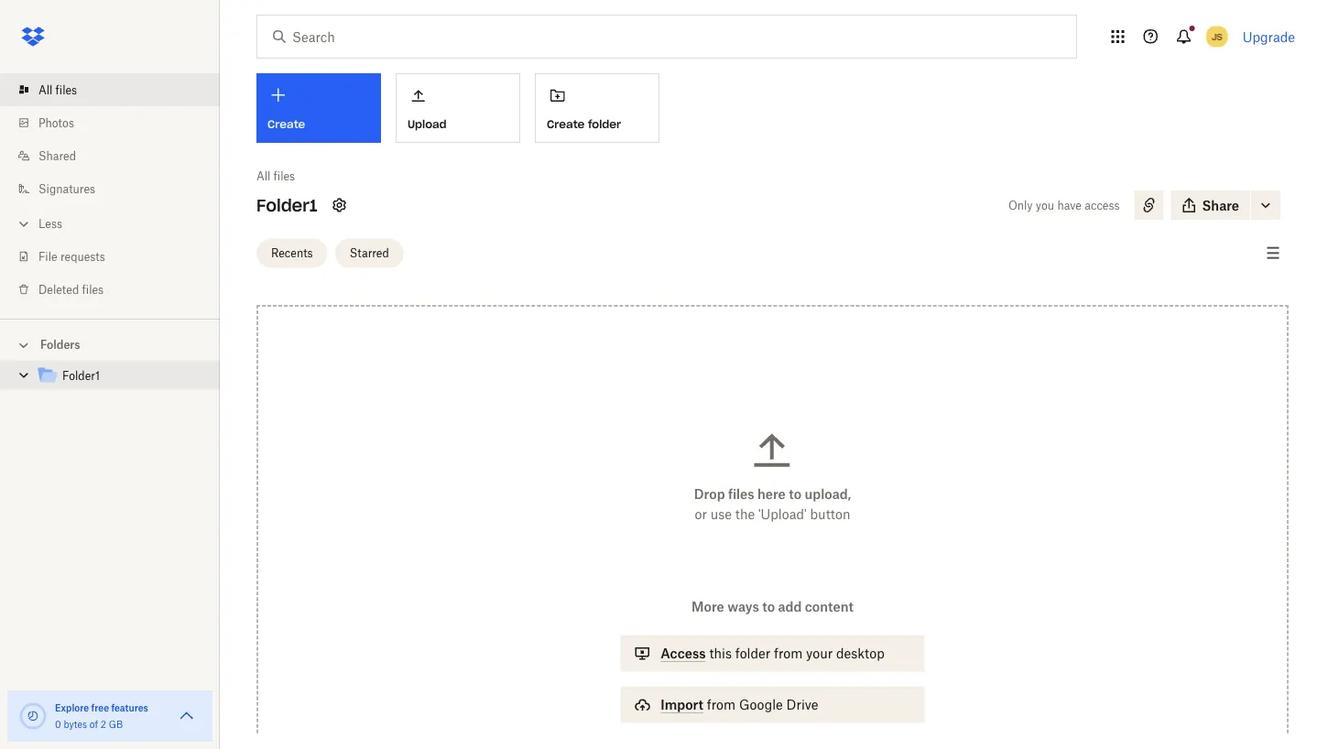 Task type: vqa. For each thing, say whether or not it's contained in the screenshot.
WEBP corresponding to WEBP • 101.6 KB
no



Task type: locate. For each thing, give the bounding box(es) containing it.
0 vertical spatial from
[[774, 646, 803, 662]]

0 horizontal spatial folder
[[588, 117, 622, 131]]

1 horizontal spatial folder
[[736, 646, 771, 662]]

0 vertical spatial all files
[[38, 83, 77, 97]]

all files list item
[[0, 73, 220, 106]]

to
[[789, 487, 802, 502], [763, 599, 775, 615]]

1 horizontal spatial from
[[774, 646, 803, 662]]

create
[[547, 117, 585, 131], [268, 117, 305, 132]]

0 vertical spatial all
[[38, 83, 53, 97]]

starred button
[[335, 239, 404, 268]]

folder
[[588, 117, 622, 131], [736, 646, 771, 662]]

files
[[56, 83, 77, 97], [274, 169, 295, 183], [82, 283, 104, 297], [729, 487, 755, 502]]

folder1 up recents button
[[257, 195, 317, 216]]

create folder
[[547, 117, 622, 131]]

upload
[[408, 117, 447, 131]]

folder1 link
[[37, 364, 205, 389]]

create for create
[[268, 117, 305, 132]]

recents
[[271, 247, 313, 260]]

upgrade link
[[1243, 29, 1296, 44]]

js button
[[1203, 22, 1232, 51]]

all files
[[38, 83, 77, 97], [257, 169, 295, 183]]

folder settings image
[[328, 194, 350, 216]]

all files link
[[15, 73, 220, 106], [257, 167, 295, 185]]

ways
[[728, 599, 760, 615]]

0 horizontal spatial from
[[707, 697, 736, 713]]

or
[[695, 507, 707, 522]]

access
[[1085, 198, 1121, 212]]

0 horizontal spatial all files link
[[15, 73, 220, 106]]

1 vertical spatial all files
[[257, 169, 295, 183]]

1 horizontal spatial create
[[547, 117, 585, 131]]

1 vertical spatial folder1
[[62, 369, 100, 383]]

features
[[111, 703, 148, 714]]

folder1
[[257, 195, 317, 216], [62, 369, 100, 383]]

0 horizontal spatial create
[[268, 117, 305, 132]]

1 vertical spatial from
[[707, 697, 736, 713]]

all files up the photos
[[38, 83, 77, 97]]

only you have access
[[1009, 198, 1121, 212]]

here
[[758, 487, 786, 502]]

0 horizontal spatial to
[[763, 599, 775, 615]]

js
[[1212, 31, 1223, 42]]

all
[[38, 83, 53, 97], [257, 169, 271, 183]]

Search in folder "Dropbox" text field
[[292, 27, 1039, 47]]

deleted files link
[[15, 273, 220, 306]]

create folder button
[[535, 73, 660, 143]]

1 horizontal spatial to
[[789, 487, 802, 502]]

explore
[[55, 703, 89, 714]]

from
[[774, 646, 803, 662], [707, 697, 736, 713]]

drive
[[787, 697, 819, 713]]

signatures link
[[15, 172, 220, 205]]

1 vertical spatial folder
[[736, 646, 771, 662]]

0 horizontal spatial all files
[[38, 83, 77, 97]]

from right import
[[707, 697, 736, 713]]

add
[[779, 599, 802, 615]]

photos
[[38, 116, 74, 130]]

1 vertical spatial all
[[257, 169, 271, 183]]

all files inside list item
[[38, 83, 77, 97]]

1 horizontal spatial all files
[[257, 169, 295, 183]]

to right here
[[789, 487, 802, 502]]

the
[[736, 507, 755, 522]]

1 horizontal spatial all files link
[[257, 167, 295, 185]]

drop
[[694, 487, 725, 502]]

recents button
[[257, 239, 328, 268]]

0 vertical spatial to
[[789, 487, 802, 502]]

this
[[710, 646, 732, 662]]

all files up recents button
[[257, 169, 295, 183]]

all up the photos
[[38, 83, 53, 97]]

files inside list item
[[56, 83, 77, 97]]

files up the photos
[[56, 83, 77, 97]]

shared
[[38, 149, 76, 163]]

0 horizontal spatial all
[[38, 83, 53, 97]]

all up recents button
[[257, 169, 271, 183]]

create inside button
[[547, 117, 585, 131]]

google
[[740, 697, 783, 713]]

1 horizontal spatial all
[[257, 169, 271, 183]]

drop files here to upload, or use the 'upload' button
[[694, 487, 852, 522]]

1 vertical spatial all files link
[[257, 167, 295, 185]]

folders button
[[0, 331, 220, 358]]

file requests link
[[15, 240, 220, 273]]

share
[[1203, 198, 1240, 213]]

1 horizontal spatial folder1
[[257, 195, 317, 216]]

folder1 down the folders
[[62, 369, 100, 383]]

list
[[0, 62, 220, 319]]

create inside popup button
[[268, 117, 305, 132]]

all files link up recents button
[[257, 167, 295, 185]]

have
[[1058, 198, 1082, 212]]

create for create folder
[[547, 117, 585, 131]]

from left your
[[774, 646, 803, 662]]

0 vertical spatial folder
[[588, 117, 622, 131]]

to left add
[[763, 599, 775, 615]]

all files link up the shared link
[[15, 73, 220, 106]]

gb
[[109, 719, 123, 730]]

files up the
[[729, 487, 755, 502]]

more ways to add content element
[[617, 597, 929, 750]]



Task type: describe. For each thing, give the bounding box(es) containing it.
file requests
[[38, 250, 105, 264]]

free
[[91, 703, 109, 714]]

files right deleted
[[82, 283, 104, 297]]

bytes
[[64, 719, 87, 730]]

of
[[90, 719, 98, 730]]

0 horizontal spatial folder1
[[62, 369, 100, 383]]

to inside drop files here to upload, or use the 'upload' button
[[789, 487, 802, 502]]

folder inside button
[[588, 117, 622, 131]]

list containing all files
[[0, 62, 220, 319]]

more
[[692, 599, 725, 615]]

photos link
[[15, 106, 220, 139]]

files inside drop files here to upload, or use the 'upload' button
[[729, 487, 755, 502]]

file
[[38, 250, 57, 264]]

access this folder from your desktop
[[661, 646, 885, 662]]

upload,
[[805, 487, 852, 502]]

folder inside more ways to add content element
[[736, 646, 771, 662]]

all inside list item
[[38, 83, 53, 97]]

you
[[1036, 198, 1055, 212]]

deleted
[[38, 283, 79, 297]]

files down create popup button
[[274, 169, 295, 183]]

access
[[661, 646, 706, 662]]

0 vertical spatial folder1
[[257, 195, 317, 216]]

0 vertical spatial all files link
[[15, 73, 220, 106]]

desktop
[[837, 646, 885, 662]]

shared link
[[15, 139, 220, 172]]

import
[[661, 697, 704, 713]]

0
[[55, 719, 61, 730]]

'upload'
[[759, 507, 807, 522]]

less
[[38, 217, 62, 231]]

share button
[[1172, 191, 1251, 220]]

dropbox image
[[15, 18, 51, 55]]

upgrade
[[1243, 29, 1296, 44]]

1 vertical spatial to
[[763, 599, 775, 615]]

import from google drive
[[661, 697, 819, 713]]

your
[[807, 646, 833, 662]]

requests
[[60, 250, 105, 264]]

folders
[[40, 338, 80, 352]]

explore free features 0 bytes of 2 gb
[[55, 703, 148, 730]]

create button
[[257, 73, 381, 143]]

content
[[805, 599, 854, 615]]

only
[[1009, 198, 1033, 212]]

more ways to add content
[[692, 599, 854, 615]]

less image
[[15, 215, 33, 233]]

quota usage element
[[18, 702, 48, 731]]

button
[[811, 507, 851, 522]]

deleted files
[[38, 283, 104, 297]]

use
[[711, 507, 732, 522]]

2
[[101, 719, 106, 730]]

starred
[[350, 247, 389, 260]]

signatures
[[38, 182, 95, 196]]

upload button
[[396, 73, 521, 143]]



